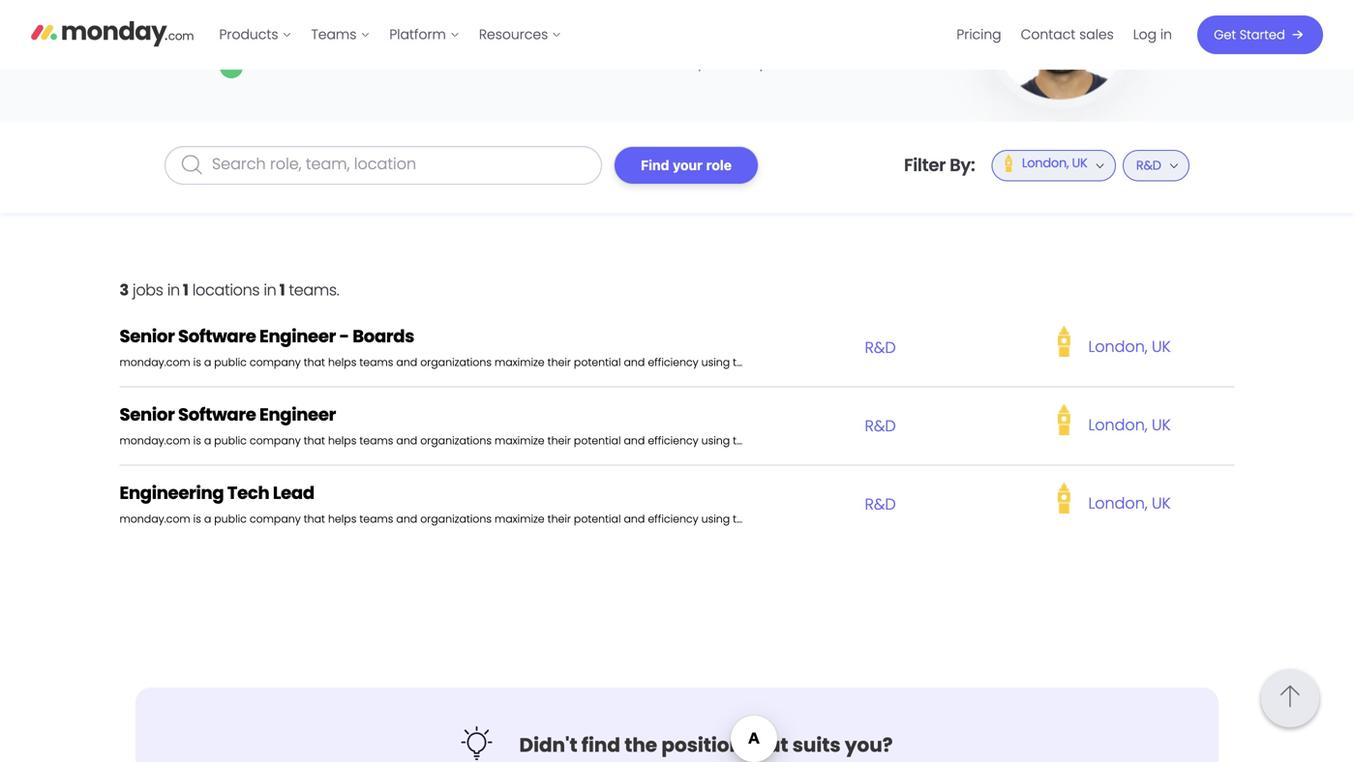 Task type: vqa. For each thing, say whether or not it's contained in the screenshot.
PHONE at top left
no



Task type: locate. For each thing, give the bounding box(es) containing it.
company inside engineering tech lead monday.com is a public company that helps teams and organizations maximize their potential and efficiency using the work os. the workos allows you to
[[250, 512, 301, 527]]

the inside "senior software engineer - boards monday.com is a public company that helps teams and organizations maximize their potential and efficiency using the work os. the workos allows you to"
[[733, 355, 750, 370]]

2 vertical spatial you
[[901, 512, 920, 527]]

and
[[396, 355, 418, 370], [624, 355, 645, 370], [396, 434, 418, 449], [624, 434, 645, 449], [396, 512, 418, 527], [624, 512, 645, 527]]

to inside engineering tech lead monday.com is a public company that helps teams and organizations maximize their potential and efficiency using the work os. the workos allows you to
[[923, 512, 934, 527]]

is up engineering at the left of the page
[[193, 434, 201, 449]]

3 public from the top
[[214, 512, 247, 527]]

monday.com
[[120, 355, 190, 370], [120, 434, 190, 449], [120, 512, 190, 527]]

2 vertical spatial workos
[[822, 512, 862, 527]]

3 potential from the top
[[574, 512, 621, 527]]

3 to from the top
[[923, 512, 934, 527]]

0 vertical spatial software
[[178, 324, 256, 349]]

you for engineering tech lead
[[901, 512, 920, 527]]

public inside "senior software engineer - boards monday.com is a public company that helps teams and organizations maximize their potential and efficiency using the work os. the workos allows you to"
[[214, 355, 247, 370]]

is down locations
[[193, 355, 201, 370]]

helps
[[328, 355, 357, 370], [328, 434, 357, 449], [328, 512, 357, 527]]

work for engineer
[[753, 434, 778, 449]]

2 os. from the top
[[781, 434, 797, 449]]

1 vertical spatial os.
[[781, 434, 797, 449]]

3 the from the top
[[800, 512, 819, 527]]

filter by:
[[904, 153, 975, 178]]

in
[[1161, 25, 1173, 44], [167, 279, 180, 301], [264, 279, 276, 301]]

1 vertical spatial teams
[[360, 434, 393, 449]]

you inside engineering tech lead monday.com is a public company that helps teams and organizations maximize their potential and efficiency using the work os. the workos allows you to
[[901, 512, 920, 527]]

senior
[[120, 324, 175, 349], [120, 403, 175, 427]]

workos
[[822, 355, 862, 370], [822, 434, 862, 449], [822, 512, 862, 527]]

public down 3 jobs in 1 locations in 1 teams.
[[214, 355, 247, 370]]

1 vertical spatial is
[[193, 434, 201, 449]]

monday.com inside senior software engineer monday.com is a public company that helps teams and organizations maximize their potential and efficiency using the work os. the workos allows you to
[[120, 434, 190, 449]]

1 using from the top
[[702, 355, 730, 370]]

2 vertical spatial to
[[923, 512, 934, 527]]

contact sales button
[[1011, 19, 1124, 50]]

3 you from the top
[[901, 512, 920, 527]]

1 vertical spatial company
[[250, 434, 301, 449]]

their for lead
[[548, 512, 571, 527]]

organizations
[[420, 355, 492, 370], [420, 434, 492, 449], [420, 512, 492, 527]]

to for lead
[[923, 512, 934, 527]]

efficiency inside engineering tech lead monday.com is a public company that helps teams and organizations maximize their potential and efficiency using the work os. the workos allows you to
[[648, 512, 699, 527]]

london, uk for senior software engineer - boards
[[1089, 336, 1171, 358]]

1 vertical spatial engineer
[[260, 403, 336, 427]]

company down teams.
[[250, 355, 301, 370]]

1 vertical spatial workos
[[822, 434, 862, 449]]

uk for senior software engineer
[[1152, 414, 1171, 436]]

0 vertical spatial engineer
[[260, 324, 336, 349]]

1 vertical spatial a
[[204, 434, 211, 449]]

engineer
[[260, 324, 336, 349], [260, 403, 336, 427]]

1 vertical spatial senior
[[120, 403, 175, 427]]

1 horizontal spatial 1
[[279, 279, 285, 301]]

2 to from the top
[[923, 434, 934, 449]]

2 horizontal spatial in
[[1161, 25, 1173, 44]]

their
[[548, 355, 571, 370], [548, 434, 571, 449], [548, 512, 571, 527]]

work inside senior software engineer monday.com is a public company that helps teams and organizations maximize their potential and efficiency using the work os. the workos allows you to
[[753, 434, 778, 449]]

the inside senior software engineer monday.com is a public company that helps teams and organizations maximize their potential and efficiency using the work os. the workos allows you to
[[800, 434, 819, 449]]

monday.com down jobs
[[120, 355, 190, 370]]

maximize down senior software engineer monday.com is a public company that helps teams and organizations maximize their potential and efficiency using the work os. the workos allows you to
[[495, 512, 545, 527]]

0 vertical spatial work
[[753, 355, 778, 370]]

suits
[[793, 732, 841, 760]]

2 vertical spatial their
[[548, 512, 571, 527]]

a inside engineering tech lead monday.com is a public company that helps teams and organizations maximize their potential and efficiency using the work os. the workos allows you to
[[204, 512, 211, 527]]

1 engineer from the top
[[260, 324, 336, 349]]

2 maximize from the top
[[495, 434, 545, 449]]

in right log in the top right of the page
[[1161, 25, 1173, 44]]

2 their from the top
[[548, 434, 571, 449]]

os. inside senior software engineer monday.com is a public company that helps teams and organizations maximize their potential and efficiency using the work os. the workos allows you to
[[781, 434, 797, 449]]

3 work from the top
[[753, 512, 778, 527]]

monday.com inside engineering tech lead monday.com is a public company that helps teams and organizations maximize their potential and efficiency using the work os. the workos allows you to
[[120, 512, 190, 527]]

2 you from the top
[[901, 434, 920, 449]]

their inside engineering tech lead monday.com is a public company that helps teams and organizations maximize their potential and efficiency using the work os. the workos allows you to
[[548, 512, 571, 527]]

1 maximize from the top
[[495, 355, 545, 370]]

1 os. from the top
[[781, 355, 797, 370]]

1 horizontal spatial list
[[947, 0, 1182, 70]]

2 organizations from the top
[[420, 434, 492, 449]]

r&d
[[1137, 157, 1162, 174], [865, 337, 896, 359], [865, 415, 896, 437], [865, 494, 896, 516]]

os. inside engineering tech lead monday.com is a public company that helps teams and organizations maximize their potential and efficiency using the work os. the workos allows you to
[[781, 512, 797, 527]]

2 vertical spatial monday.com
[[120, 512, 190, 527]]

work inside "senior software engineer - boards monday.com is a public company that helps teams and organizations maximize their potential and efficiency using the work os. the workos allows you to"
[[753, 355, 778, 370]]

teams inside engineering tech lead monday.com is a public company that helps teams and organizations maximize their potential and efficiency using the work os. the workos allows you to
[[360, 512, 393, 527]]

efficiency inside senior software engineer monday.com is a public company that helps teams and organizations maximize their potential and efficiency using the work os. the workos allows you to
[[648, 434, 699, 449]]

0 vertical spatial allows
[[865, 355, 898, 370]]

1 software from the top
[[178, 324, 256, 349]]

resources link
[[469, 19, 571, 50]]

1 organizations from the top
[[420, 355, 492, 370]]

1 potential from the top
[[574, 355, 621, 370]]

0 vertical spatial the
[[800, 355, 819, 370]]

0 vertical spatial helps
[[328, 355, 357, 370]]

software for -
[[178, 324, 256, 349]]

1 vertical spatial efficiency
[[648, 434, 699, 449]]

1 vertical spatial allows
[[865, 434, 898, 449]]

the inside engineering tech lead monday.com is a public company that helps teams and organizations maximize their potential and efficiency using the work os. the workos allows you to
[[800, 512, 819, 527]]

2 vertical spatial using
[[702, 512, 730, 527]]

1 vertical spatial potential
[[574, 434, 621, 449]]

senior down jobs
[[120, 324, 175, 349]]

0 vertical spatial teams
[[360, 355, 393, 370]]

by:
[[950, 153, 975, 178]]

public
[[214, 355, 247, 370], [214, 434, 247, 449], [214, 512, 247, 527]]

monday.com up engineering at the left of the page
[[120, 434, 190, 449]]

1 helps from the top
[[328, 355, 357, 370]]

os. for senior software engineer
[[781, 434, 797, 449]]

0 vertical spatial to
[[923, 355, 934, 370]]

0 vertical spatial senior
[[120, 324, 175, 349]]

3 allows from the top
[[865, 512, 898, 527]]

public inside engineering tech lead monday.com is a public company that helps teams and organizations maximize their potential and efficiency using the work os. the workos allows you to
[[214, 512, 247, 527]]

london, for senior software engineer - boards
[[1089, 336, 1148, 358]]

efficiency
[[648, 355, 699, 370], [648, 434, 699, 449], [648, 512, 699, 527]]

0 vertical spatial potential
[[574, 355, 621, 370]]

-
[[339, 324, 349, 349]]

monday.com down engineering at the left of the page
[[120, 512, 190, 527]]

efficiency for lead
[[648, 512, 699, 527]]

their inside "senior software engineer - boards monday.com is a public company that helps teams and organizations maximize their potential and efficiency using the work os. the workos allows you to"
[[548, 355, 571, 370]]

engineering tech lead monday.com is a public company that helps teams and organizations maximize their potential and efficiency using the work os. the workos allows you to
[[120, 481, 934, 527]]

is for senior
[[193, 434, 201, 449]]

2 vertical spatial maximize
[[495, 512, 545, 527]]

1 efficiency from the top
[[648, 355, 699, 370]]

1 list from the left
[[210, 0, 571, 70]]

3 teams from the top
[[360, 512, 393, 527]]

maximize
[[495, 355, 545, 370], [495, 434, 545, 449], [495, 512, 545, 527]]

3 is from the top
[[193, 512, 201, 527]]

0 horizontal spatial 1
[[183, 279, 188, 301]]

the
[[800, 355, 819, 370], [800, 434, 819, 449], [800, 512, 819, 527]]

a down locations
[[204, 355, 211, 370]]

organizations for engineering tech lead
[[420, 512, 492, 527]]

1 you from the top
[[901, 355, 920, 370]]

a inside senior software engineer monday.com is a public company that helps teams and organizations maximize their potential and efficiency using the work os. the workos allows you to
[[204, 434, 211, 449]]

3 maximize from the top
[[495, 512, 545, 527]]

that
[[304, 355, 325, 370], [304, 434, 325, 449], [304, 512, 325, 527], [747, 732, 789, 760]]

teams for engineering tech lead
[[360, 512, 393, 527]]

company for engineer
[[250, 434, 301, 449]]

organizations inside senior software engineer monday.com is a public company that helps teams and organizations maximize their potential and efficiency using the work os. the workos allows you to
[[420, 434, 492, 449]]

workos inside engineering tech lead monday.com is a public company that helps teams and organizations maximize their potential and efficiency using the work os. the workos allows you to
[[822, 512, 862, 527]]

2 work from the top
[[753, 434, 778, 449]]

2 vertical spatial os.
[[781, 512, 797, 527]]

locations
[[192, 279, 260, 301]]

1 a from the top
[[204, 355, 211, 370]]

teams
[[360, 355, 393, 370], [360, 434, 393, 449], [360, 512, 393, 527]]

organizations inside engineering tech lead monday.com is a public company that helps teams and organizations maximize their potential and efficiency using the work os. the workos allows you to
[[420, 512, 492, 527]]

senior inside senior software engineer monday.com is a public company that helps teams and organizations maximize their potential and efficiency using the work os. the workos allows you to
[[120, 403, 175, 427]]

company inside "senior software engineer - boards monday.com is a public company that helps teams and organizations maximize their potential and efficiency using the work os. the workos allows you to"
[[250, 355, 301, 370]]

0 horizontal spatial in
[[167, 279, 180, 301]]

1 public from the top
[[214, 355, 247, 370]]

potential inside senior software engineer monday.com is a public company that helps teams and organizations maximize their potential and efficiency using the work os. the workos allows you to
[[574, 434, 621, 449]]

engineer left -
[[260, 324, 336, 349]]

find
[[582, 732, 621, 760]]

2 vertical spatial is
[[193, 512, 201, 527]]

1 vertical spatial to
[[923, 434, 934, 449]]

list containing pricing
[[947, 0, 1182, 70]]

2 potential from the top
[[574, 434, 621, 449]]

is inside "senior software engineer - boards monday.com is a public company that helps teams and organizations maximize their potential and efficiency using the work os. the workos allows you to"
[[193, 355, 201, 370]]

1 right jobs
[[183, 279, 188, 301]]

2 vertical spatial a
[[204, 512, 211, 527]]

main element
[[210, 0, 1324, 70]]

a for tech
[[204, 512, 211, 527]]

1 the from the top
[[800, 355, 819, 370]]

public inside senior software engineer monday.com is a public company that helps teams and organizations maximize their potential and efficiency using the work os. the workos allows you to
[[214, 434, 247, 449]]

0 vertical spatial a
[[204, 355, 211, 370]]

a up engineering at the left of the page
[[204, 434, 211, 449]]

2 vertical spatial company
[[250, 512, 301, 527]]

3 workos from the top
[[822, 512, 862, 527]]

maximize up engineering tech lead monday.com is a public company that helps teams and organizations maximize their potential and efficiency using the work os. the workos allows you to
[[495, 434, 545, 449]]

senior up engineering at the left of the page
[[120, 403, 175, 427]]

uk
[[1072, 154, 1088, 172], [1152, 336, 1171, 358], [1152, 414, 1171, 436], [1152, 493, 1171, 514]]

senior software engineer - boards monday.com is a public company that helps teams and organizations maximize their potential and efficiency using the work os. the workos allows you to
[[120, 324, 934, 370]]

1 vertical spatial helps
[[328, 434, 357, 449]]

software down locations
[[178, 324, 256, 349]]

0 vertical spatial company
[[250, 355, 301, 370]]

their inside senior software engineer monday.com is a public company that helps teams and organizations maximize their potential and efficiency using the work os. the workos allows you to
[[548, 434, 571, 449]]

3 using from the top
[[702, 512, 730, 527]]

0 horizontal spatial list
[[210, 0, 571, 70]]

to
[[923, 355, 934, 370], [923, 434, 934, 449], [923, 512, 934, 527]]

2 vertical spatial organizations
[[420, 512, 492, 527]]

1 vertical spatial software
[[178, 403, 256, 427]]

0 vertical spatial you
[[901, 355, 920, 370]]

organizations inside "senior software engineer - boards monday.com is a public company that helps teams and organizations maximize their potential and efficiency using the work os. the workos allows you to"
[[420, 355, 492, 370]]

public up tech
[[214, 434, 247, 449]]

london, uk
[[1022, 154, 1088, 172], [1089, 336, 1171, 358], [1089, 414, 1171, 436], [1089, 493, 1171, 514]]

efficiency for engineer
[[648, 434, 699, 449]]

1 vertical spatial public
[[214, 434, 247, 449]]

is inside senior software engineer monday.com is a public company that helps teams and organizations maximize their potential and efficiency using the work os. the workos allows you to
[[193, 434, 201, 449]]

2 software from the top
[[178, 403, 256, 427]]

work
[[753, 355, 778, 370], [753, 434, 778, 449], [753, 512, 778, 527]]

allows inside senior software engineer monday.com is a public company that helps teams and organizations maximize their potential and efficiency using the work os. the workos allows you to
[[865, 434, 898, 449]]

3 monday.com from the top
[[120, 512, 190, 527]]

1 company from the top
[[250, 355, 301, 370]]

senior for senior software engineer
[[120, 403, 175, 427]]

maximize inside "senior software engineer - boards monday.com is a public company that helps teams and organizations maximize their potential and efficiency using the work os. the workos allows you to"
[[495, 355, 545, 370]]

senior inside "senior software engineer - boards monday.com is a public company that helps teams and organizations maximize their potential and efficiency using the work os. the workos allows you to"
[[120, 324, 175, 349]]

helps inside senior software engineer monday.com is a public company that helps teams and organizations maximize their potential and efficiency using the work os. the workos allows you to
[[328, 434, 357, 449]]

r&d for engineering tech lead
[[865, 494, 896, 516]]

3 organizations from the top
[[420, 512, 492, 527]]

in left teams.
[[264, 279, 276, 301]]

1 vertical spatial maximize
[[495, 434, 545, 449]]

using inside "senior software engineer - boards monday.com is a public company that helps teams and organizations maximize their potential and efficiency using the work os. the workos allows you to"
[[702, 355, 730, 370]]

you inside "senior software engineer - boards monday.com is a public company that helps teams and organizations maximize their potential and efficiency using the work os. the workos allows you to"
[[901, 355, 920, 370]]

2 teams from the top
[[360, 434, 393, 449]]

1 vertical spatial you
[[901, 434, 920, 449]]

2 company from the top
[[250, 434, 301, 449]]

1 work from the top
[[753, 355, 778, 370]]

london,
[[1022, 154, 1069, 172], [1089, 336, 1148, 358], [1089, 414, 1148, 436], [1089, 493, 1148, 514]]

2 vertical spatial efficiency
[[648, 512, 699, 527]]

2 efficiency from the top
[[648, 434, 699, 449]]

the for engineering tech lead
[[800, 512, 819, 527]]

0 vertical spatial using
[[702, 355, 730, 370]]

engineer up lead at the left of page
[[260, 403, 336, 427]]

0 vertical spatial efficiency
[[648, 355, 699, 370]]

engineer inside "senior software engineer - boards monday.com is a public company that helps teams and organizations maximize their potential and efficiency using the work os. the workos allows you to"
[[260, 324, 336, 349]]

1 vertical spatial the
[[800, 434, 819, 449]]

company for lead
[[250, 512, 301, 527]]

0 vertical spatial organizations
[[420, 355, 492, 370]]

work inside engineering tech lead monday.com is a public company that helps teams and organizations maximize their potential and efficiency using the work os. the workos allows you to
[[753, 512, 778, 527]]

that up lead at the left of page
[[304, 434, 325, 449]]

you inside senior software engineer monday.com is a public company that helps teams and organizations maximize their potential and efficiency using the work os. the workos allows you to
[[901, 434, 920, 449]]

that down lead at the left of page
[[304, 512, 325, 527]]

3 company from the top
[[250, 512, 301, 527]]

the
[[733, 355, 750, 370], [733, 434, 750, 449], [733, 512, 750, 527], [625, 732, 658, 760]]

0 vertical spatial public
[[214, 355, 247, 370]]

0 vertical spatial is
[[193, 355, 201, 370]]

resources
[[479, 25, 548, 44]]

1 teams from the top
[[360, 355, 393, 370]]

is down engineering at the left of the page
[[193, 512, 201, 527]]

that down teams.
[[304, 355, 325, 370]]

engineering
[[120, 481, 224, 506]]

0 vertical spatial their
[[548, 355, 571, 370]]

maximize inside engineering tech lead monday.com is a public company that helps teams and organizations maximize their potential and efficiency using the work os. the workos allows you to
[[495, 512, 545, 527]]

maximize for senior software engineer
[[495, 434, 545, 449]]

using inside senior software engineer monday.com is a public company that helps teams and organizations maximize their potential and efficiency using the work os. the workos allows you to
[[702, 434, 730, 449]]

potential
[[574, 355, 621, 370], [574, 434, 621, 449], [574, 512, 621, 527]]

software for monday.com
[[178, 403, 256, 427]]

using for engineer
[[702, 434, 730, 449]]

the inside senior software engineer monday.com is a public company that helps teams and organizations maximize their potential and efficiency using the work os. the workos allows you to
[[733, 434, 750, 449]]

software up tech
[[178, 403, 256, 427]]

allows inside engineering tech lead monday.com is a public company that helps teams and organizations maximize their potential and efficiency using the work os. the workos allows you to
[[865, 512, 898, 527]]

0 vertical spatial monday.com
[[120, 355, 190, 370]]

1 vertical spatial their
[[548, 434, 571, 449]]

maximize inside senior software engineer monday.com is a public company that helps teams and organizations maximize their potential and efficiency using the work os. the workos allows you to
[[495, 434, 545, 449]]

a down engineering at the left of the page
[[204, 512, 211, 527]]

3 jobs in 1 locations in 1 teams.
[[120, 279, 339, 301]]

1 vertical spatial organizations
[[420, 434, 492, 449]]

2 list from the left
[[947, 0, 1182, 70]]

engineer inside senior software engineer monday.com is a public company that helps teams and organizations maximize their potential and efficiency using the work os. the workos allows you to
[[260, 403, 336, 427]]

is inside engineering tech lead monday.com is a public company that helps teams and organizations maximize their potential and efficiency using the work os. the workos allows you to
[[193, 512, 201, 527]]

1 monday.com from the top
[[120, 355, 190, 370]]

2 vertical spatial public
[[214, 512, 247, 527]]

company down lead at the left of page
[[250, 512, 301, 527]]

that inside engineering tech lead monday.com is a public company that helps teams and organizations maximize their potential and efficiency using the work os. the workos allows you to
[[304, 512, 325, 527]]

2 public from the top
[[214, 434, 247, 449]]

0 vertical spatial maximize
[[495, 355, 545, 370]]

teams inside senior software engineer monday.com is a public company that helps teams and organizations maximize their potential and efficiency using the work os. the workos allows you to
[[360, 434, 393, 449]]

2 helps from the top
[[328, 434, 357, 449]]

2 engineer from the top
[[260, 403, 336, 427]]

3 os. from the top
[[781, 512, 797, 527]]

2 monday.com from the top
[[120, 434, 190, 449]]

sales
[[1080, 25, 1114, 44]]

find your role button
[[614, 146, 759, 185]]

1 allows from the top
[[865, 355, 898, 370]]

1 to from the top
[[923, 355, 934, 370]]

2 is from the top
[[193, 434, 201, 449]]

2 vertical spatial allows
[[865, 512, 898, 527]]

2 a from the top
[[204, 434, 211, 449]]

organizations for senior software engineer
[[420, 434, 492, 449]]

2 using from the top
[[702, 434, 730, 449]]

1 left teams.
[[279, 279, 285, 301]]

uk inside popup button
[[1072, 154, 1088, 172]]

2 allows from the top
[[865, 434, 898, 449]]

helps inside engineering tech lead monday.com is a public company that helps teams and organizations maximize their potential and efficiency using the work os. the workos allows you to
[[328, 512, 357, 527]]

jobs
[[133, 279, 163, 301]]

1 vertical spatial work
[[753, 434, 778, 449]]

1 workos from the top
[[822, 355, 862, 370]]

r&d for senior software engineer
[[865, 415, 896, 437]]

software
[[178, 324, 256, 349], [178, 403, 256, 427]]

3 a from the top
[[204, 512, 211, 527]]

2 workos from the top
[[822, 434, 862, 449]]

in right jobs
[[167, 279, 180, 301]]

2 vertical spatial helps
[[328, 512, 357, 527]]

1 vertical spatial monday.com
[[120, 434, 190, 449]]

software inside senior software engineer monday.com is a public company that helps teams and organizations maximize their potential and efficiency using the work os. the workos allows you to
[[178, 403, 256, 427]]

os. for engineering tech lead
[[781, 512, 797, 527]]

london, inside popup button
[[1022, 154, 1069, 172]]

1 senior from the top
[[120, 324, 175, 349]]

2 vertical spatial potential
[[574, 512, 621, 527]]

2 senior from the top
[[120, 403, 175, 427]]

company up lead at the left of page
[[250, 434, 301, 449]]

2 vertical spatial teams
[[360, 512, 393, 527]]

is
[[193, 355, 201, 370], [193, 434, 201, 449], [193, 512, 201, 527]]

2 vertical spatial work
[[753, 512, 778, 527]]

2 the from the top
[[800, 434, 819, 449]]

1 is from the top
[[193, 355, 201, 370]]

0 vertical spatial os.
[[781, 355, 797, 370]]

get started
[[1214, 26, 1286, 44]]

maximize up senior software engineer monday.com is a public company that helps teams and organizations maximize their potential and efficiency using the work os. the workos allows you to
[[495, 355, 545, 370]]

3 their from the top
[[548, 512, 571, 527]]

1
[[183, 279, 188, 301], [279, 279, 285, 301]]

allows
[[865, 355, 898, 370], [865, 434, 898, 449], [865, 512, 898, 527]]

your
[[673, 157, 703, 173]]

you?
[[845, 732, 893, 760]]

a
[[204, 355, 211, 370], [204, 434, 211, 449], [204, 512, 211, 527]]

role
[[706, 157, 732, 173]]

3 helps from the top
[[328, 512, 357, 527]]

boards
[[353, 324, 414, 349]]

1 their from the top
[[548, 355, 571, 370]]

you
[[901, 355, 920, 370], [901, 434, 920, 449], [901, 512, 920, 527]]

company inside senior software engineer monday.com is a public company that helps teams and organizations maximize their potential and efficiency using the work os. the workos allows you to
[[250, 434, 301, 449]]

software inside "senior software engineer - boards monday.com is a public company that helps teams and organizations maximize their potential and efficiency using the work os. the workos allows you to"
[[178, 324, 256, 349]]

os. inside "senior software engineer - boards monday.com is a public company that helps teams and organizations maximize their potential and efficiency using the work os. the workos allows you to"
[[781, 355, 797, 370]]

to inside senior software engineer monday.com is a public company that helps teams and organizations maximize their potential and efficiency using the work os. the workos allows you to
[[923, 434, 934, 449]]

using inside engineering tech lead monday.com is a public company that helps teams and organizations maximize their potential and efficiency using the work os. the workos allows you to
[[702, 512, 730, 527]]

company
[[250, 355, 301, 370], [250, 434, 301, 449], [250, 512, 301, 527]]

2 vertical spatial the
[[800, 512, 819, 527]]

1 vertical spatial using
[[702, 434, 730, 449]]

3 efficiency from the top
[[648, 512, 699, 527]]

workos inside senior software engineer monday.com is a public company that helps teams and organizations maximize their potential and efficiency using the work os. the workos allows you to
[[822, 434, 862, 449]]

public down tech
[[214, 512, 247, 527]]

potential inside engineering tech lead monday.com is a public company that helps teams and organizations maximize their potential and efficiency using the work os. the workos allows you to
[[574, 512, 621, 527]]

using
[[702, 355, 730, 370], [702, 434, 730, 449], [702, 512, 730, 527]]

os.
[[781, 355, 797, 370], [781, 434, 797, 449], [781, 512, 797, 527]]

0 vertical spatial workos
[[822, 355, 862, 370]]

list
[[210, 0, 571, 70], [947, 0, 1182, 70]]

a inside "senior software engineer - boards monday.com is a public company that helps teams and organizations maximize their potential and efficiency using the work os. the workos allows you to"
[[204, 355, 211, 370]]



Task type: describe. For each thing, give the bounding box(es) containing it.
allows for senior software engineer
[[865, 434, 898, 449]]

public for tech
[[214, 512, 247, 527]]

maximize for engineering tech lead
[[495, 512, 545, 527]]

position
[[662, 732, 743, 760]]

helps for engineering tech lead
[[328, 512, 357, 527]]

teams link
[[302, 19, 380, 50]]

find your role
[[641, 157, 732, 173]]

products
[[219, 25, 278, 44]]

pricing
[[957, 25, 1002, 44]]

teams inside "senior software engineer - boards monday.com is a public company that helps teams and organizations maximize their potential and efficiency using the work os. the workos allows you to"
[[360, 355, 393, 370]]

1 1 from the left
[[183, 279, 188, 301]]

allows for engineering tech lead
[[865, 512, 898, 527]]

that left suits
[[747, 732, 789, 760]]

find
[[641, 157, 670, 173]]

workos for senior software engineer
[[822, 434, 862, 449]]

the for senior software engineer
[[800, 434, 819, 449]]

log in
[[1134, 25, 1173, 44]]

the inside "senior software engineer - boards monday.com is a public company that helps teams and organizations maximize their potential and efficiency using the work os. the workos allows you to"
[[800, 355, 819, 370]]

2 1 from the left
[[279, 279, 285, 301]]

filter
[[904, 153, 946, 178]]

london, for senior software engineer
[[1089, 414, 1148, 436]]

didn't
[[519, 732, 578, 760]]

1 horizontal spatial in
[[264, 279, 276, 301]]

3
[[120, 279, 129, 301]]

public for software
[[214, 434, 247, 449]]

senior for senior software engineer - boards
[[120, 324, 175, 349]]

products link
[[210, 19, 302, 50]]

monday.com inside "senior software engineer - boards monday.com is a public company that helps teams and organizations maximize their potential and efficiency using the work os. the workos allows you to"
[[120, 355, 190, 370]]

log in link
[[1124, 19, 1182, 50]]

tech
[[227, 481, 270, 506]]

workos inside "senior software engineer - boards monday.com is a public company that helps teams and organizations maximize their potential and efficiency using the work os. the workos allows you to"
[[822, 355, 862, 370]]

workos for engineering tech lead
[[822, 512, 862, 527]]

is for engineering
[[193, 512, 201, 527]]

that inside senior software engineer monday.com is a public company that helps teams and organizations maximize their potential and efficiency using the work os. the workos allows you to
[[304, 434, 325, 449]]

get
[[1214, 26, 1237, 44]]

monday.com for engineering
[[120, 512, 190, 527]]

r&d for senior software engineer - boards
[[865, 337, 896, 359]]

london, uk button
[[992, 42, 1116, 290]]

log
[[1134, 25, 1157, 44]]

lead
[[273, 481, 314, 506]]

their for engineer
[[548, 434, 571, 449]]

efficiency inside "senior software engineer - boards monday.com is a public company that helps teams and organizations maximize their potential and efficiency using the work os. the workos allows you to"
[[648, 355, 699, 370]]

teams
[[311, 25, 357, 44]]

work for lead
[[753, 512, 778, 527]]

that inside "senior software engineer - boards monday.com is a public company that helps teams and organizations maximize their potential and efficiency using the work os. the workos allows you to"
[[304, 355, 325, 370]]

monday.com logo image
[[31, 13, 194, 53]]

pricing link
[[947, 19, 1011, 50]]

teams for senior software engineer
[[360, 434, 393, 449]]

using for lead
[[702, 512, 730, 527]]

uk for engineering tech lead
[[1152, 493, 1171, 514]]

allows inside "senior software engineer - boards monday.com is a public company that helps teams and organizations maximize their potential and efficiency using the work os. the workos allows you to"
[[865, 355, 898, 370]]

to inside "senior software engineer - boards monday.com is a public company that helps teams and organizations maximize their potential and efficiency using the work os. the workos allows you to"
[[923, 355, 934, 370]]

started
[[1240, 26, 1286, 44]]

get started button
[[1198, 15, 1324, 54]]

you for senior software engineer
[[901, 434, 920, 449]]

monday.com for senior
[[120, 434, 190, 449]]

london, for engineering tech lead
[[1089, 493, 1148, 514]]

helps inside "senior software engineer - boards monday.com is a public company that helps teams and organizations maximize their potential and efficiency using the work os. the workos allows you to"
[[328, 355, 357, 370]]

london, uk inside popup button
[[1022, 154, 1088, 172]]

didn't find the position that suits you?
[[519, 732, 893, 760]]

the inside engineering tech lead monday.com is a public company that helps teams and organizations maximize their potential and efficiency using the work os. the workos allows you to
[[733, 512, 750, 527]]

teams.
[[289, 279, 339, 301]]

london, uk for engineering tech lead
[[1089, 493, 1171, 514]]

london, uk for senior software engineer
[[1089, 414, 1171, 436]]

engineer for boards
[[260, 324, 336, 349]]

uk for senior software engineer - boards
[[1152, 336, 1171, 358]]

contact
[[1021, 25, 1076, 44]]

a for software
[[204, 434, 211, 449]]

platform
[[390, 25, 446, 44]]

potential inside "senior software engineer - boards monday.com is a public company that helps teams and organizations maximize their potential and efficiency using the work os. the workos allows you to"
[[574, 355, 621, 370]]

engineer for is
[[260, 403, 336, 427]]

r&d button
[[1123, 42, 1190, 290]]

to for engineer
[[923, 434, 934, 449]]

contact sales
[[1021, 25, 1114, 44]]

list containing products
[[210, 0, 571, 70]]

senior software engineer monday.com is a public company that helps teams and organizations maximize their potential and efficiency using the work os. the workos allows you to
[[120, 403, 934, 449]]

didn't find the position that suits you? link
[[0, 688, 1355, 763]]

Search role, team, location search field
[[165, 146, 602, 185]]

potential for engineer
[[574, 434, 621, 449]]

potential for lead
[[574, 512, 621, 527]]

helps for senior software engineer
[[328, 434, 357, 449]]

r&d inside popup button
[[1137, 157, 1162, 174]]

in inside list
[[1161, 25, 1173, 44]]

platform link
[[380, 19, 469, 50]]

filter by: group
[[904, 42, 1190, 290]]



